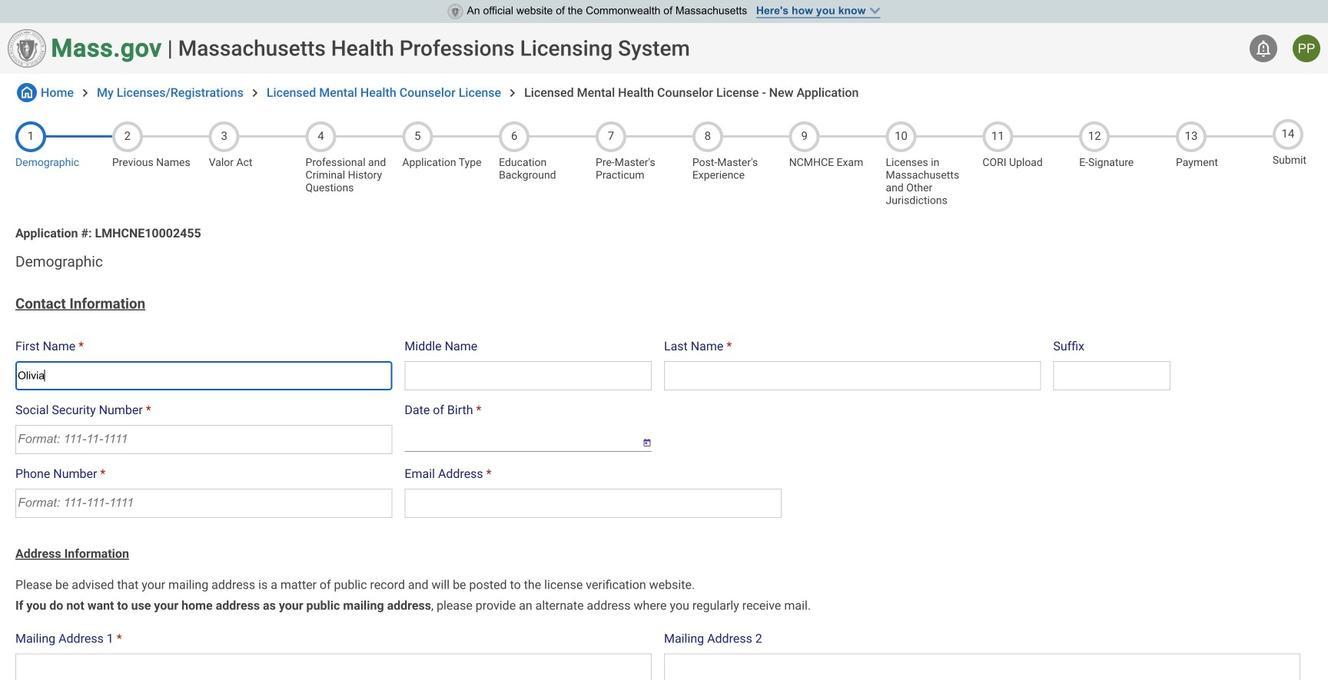 Task type: locate. For each thing, give the bounding box(es) containing it.
massachusetts state seal image
[[448, 4, 463, 19]]

None text field
[[15, 361, 392, 391], [1054, 361, 1171, 391], [15, 654, 652, 680], [15, 361, 392, 391], [1054, 361, 1171, 391], [15, 654, 652, 680]]

None field
[[405, 425, 630, 452]]

no color image
[[1255, 39, 1273, 58], [17, 83, 37, 102], [247, 85, 263, 101], [505, 85, 521, 101]]

Format: 111-11-1111 text field
[[15, 425, 392, 454]]

heading
[[178, 36, 690, 61], [15, 253, 1313, 270]]

None text field
[[405, 361, 652, 391], [664, 361, 1041, 391], [405, 489, 782, 518], [664, 654, 1301, 680], [405, 361, 652, 391], [664, 361, 1041, 391], [405, 489, 782, 518], [664, 654, 1301, 680]]



Task type: describe. For each thing, give the bounding box(es) containing it.
massachusetts state seal image
[[8, 29, 46, 68]]

Format: 111-111-1111 text field
[[15, 489, 392, 518]]

1 vertical spatial heading
[[15, 253, 1313, 270]]

0 vertical spatial heading
[[178, 36, 690, 61]]

no color image
[[78, 85, 93, 101]]



Task type: vqa. For each thing, say whether or not it's contained in the screenshot.
heading
yes



